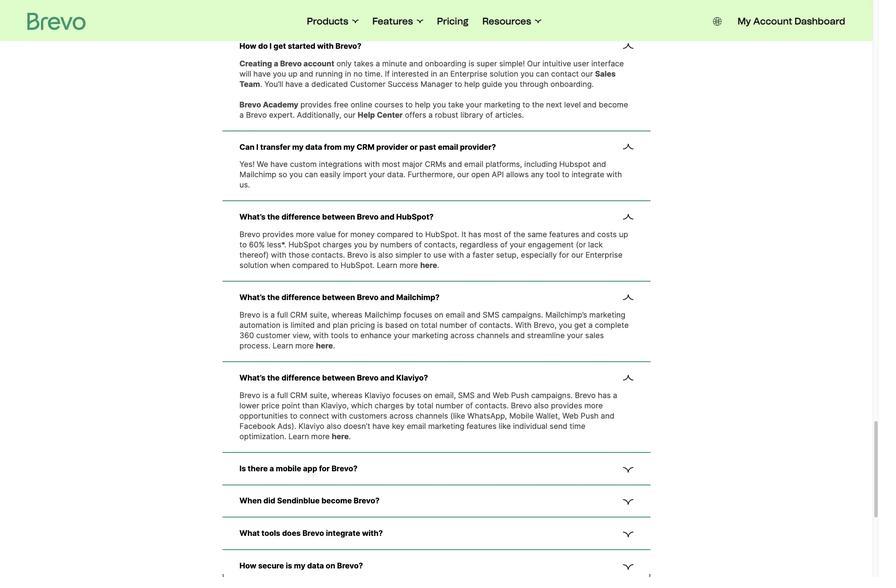 Task type: describe. For each thing, give the bounding box(es) containing it.
contacts. inside "brevo is a full crm suite, whereas klaviyo focuses on email, sms and web push campaigns. brevo has a lower price point than klaviyo, which charges by total number of contacts. brevo also provides more opportunities to connect with customers across channels (like whatsapp, mobile wallet, web push and facebook ads). klaviyo also doesn't have key email marketing features like individual send time optimization. learn more"
[[475, 401, 509, 410]]

here . for customers
[[332, 432, 351, 441]]

on inside "brevo is a full crm suite, whereas klaviyo focuses on email, sms and web push campaigns. brevo has a lower price point than klaviyo, which charges by total number of contacts. brevo also provides more opportunities to connect with customers across channels (like whatsapp, mobile wallet, web push and facebook ads). klaviyo also doesn't have key email marketing features like individual send time optimization. learn more"
[[424, 391, 433, 400]]

integrate inside dropdown button
[[326, 529, 360, 538]]

has inside "brevo is a full crm suite, whereas klaviyo focuses on email, sms and web push campaigns. brevo has a lower price point than klaviyo, which charges by total number of contacts. brevo also provides more opportunities to connect with customers across channels (like whatsapp, mobile wallet, web push and facebook ads). klaviyo also doesn't have key email marketing features like individual send time optimization. learn more"
[[598, 391, 611, 400]]

total inside "brevo is a full crm suite, whereas klaviyo focuses on email, sms and web push campaigns. brevo has a lower price point than klaviyo, which charges by total number of contacts. brevo also provides more opportunities to connect with customers across channels (like whatsapp, mobile wallet, web push and facebook ads). klaviyo also doesn't have key email marketing features like individual send time optimization. learn more"
[[417, 401, 434, 410]]

those
[[289, 251, 309, 260]]

enhance
[[360, 331, 392, 340]]

our inside provides free online courses to help you take your marketing to the next level and become a brevo expert. additionally, our
[[344, 110, 356, 119]]

channels inside "brevo is a full crm suite, whereas klaviyo focuses on email, sms and web push campaigns. brevo has a lower price point than klaviyo, which charges by total number of contacts. brevo also provides more opportunities to connect with customers across channels (like whatsapp, mobile wallet, web push and facebook ads). klaviyo also doesn't have key email marketing features like individual send time optimization. learn more"
[[416, 411, 448, 420]]

tool
[[546, 170, 560, 179]]

to inside yes! we have custom integrations with most major crms and email platforms, including hubspot and mailchimp so you can easily import your data. furthermore, our open api allows any tool to integrate with us.
[[562, 170, 570, 179]]

is inside dropdown button
[[286, 561, 292, 570]]

faster
[[473, 251, 494, 260]]

button image
[[713, 17, 722, 26]]

features link
[[373, 15, 423, 27]]

your inside brevo provides more value for money compared to hubspot. it has most of the same features and costs up to 60% less*. hubspot charges you by numbers of contacts, regardless of your engagement (or lack thereof) with those contacts. brevo is also simpler to use with a faster setup, especially for our enterprise solution when compared to hubspot. learn more
[[510, 240, 526, 249]]

for right value
[[338, 230, 348, 239]]

to left use
[[424, 251, 431, 260]]

the for brevo
[[267, 373, 280, 382]]

brevo up which
[[357, 373, 379, 382]]

my for on
[[294, 561, 305, 570]]

across inside the brevo is a full crm suite, whereas mailchimp focuses on email and sms campaigns. mailchimp's marketing automation is limited and plan pricing is based on total number of contacts. with brevo, you get a complete 360 customer view, with tools to enhance your marketing across channels and streamline your sales process. learn more
[[451, 331, 475, 340]]

contact
[[551, 69, 579, 78]]

interface
[[592, 59, 624, 68]]

creating a brevo account link
[[240, 59, 334, 68]]

more up time
[[585, 401, 603, 410]]

we
[[257, 160, 268, 169]]

money
[[350, 230, 375, 239]]

wallet,
[[536, 411, 560, 420]]

an
[[440, 69, 448, 78]]

plan
[[333, 321, 348, 330]]

us.
[[240, 180, 250, 189]]

brevo? for is there a mobile app for brevo?
[[332, 464, 358, 473]]

provides inside "brevo is a full crm suite, whereas klaviyo focuses on email, sms and web push campaigns. brevo has a lower price point than klaviyo, which charges by total number of contacts. brevo also provides more opportunities to connect with customers across channels (like whatsapp, mobile wallet, web push and facebook ads). klaviyo also doesn't have key email marketing features like individual send time optimization. learn more"
[[551, 401, 582, 410]]

onboarding.
[[551, 79, 594, 88]]

brevo down "how do i get started with brevo?"
[[280, 59, 302, 68]]

1 vertical spatial web
[[563, 411, 579, 420]]

team
[[240, 79, 260, 88]]

us
[[445, 9, 454, 18]]

pricing
[[437, 15, 469, 27]]

to up the articles.
[[523, 100, 530, 109]]

yes! we have custom integrations with most major crms and email platforms, including hubspot and mailchimp so you can easily import your data. furthermore, our open api allows any tool to integrate with us.
[[240, 160, 622, 189]]

across inside "brevo is a full crm suite, whereas klaviyo focuses on email, sms and web push campaigns. brevo has a lower price point than klaviyo, which charges by total number of contacts. brevo also provides more opportunities to connect with customers across channels (like whatsapp, mobile wallet, web push and facebook ads). klaviyo also doesn't have key email marketing features like individual send time optimization. learn more"
[[390, 411, 414, 420]]

is up customer
[[283, 321, 289, 330]]

brevo up time
[[575, 391, 596, 400]]

brevo? for how secure is my data on brevo?
[[337, 561, 363, 570]]

is up enhance
[[377, 321, 383, 330]]

to inside the brevo is a full crm suite, whereas mailchimp focuses on email and sms campaigns. mailchimp's marketing automation is limited and plan pricing is based on total number of contacts. with brevo, you get a complete 360 customer view, with tools to enhance your marketing across channels and streamline your sales process. learn more
[[351, 331, 358, 340]]

you down 'our'
[[521, 69, 534, 78]]

more down simpler at the left of page
[[400, 261, 418, 270]]

you up 'you'll' on the left
[[273, 69, 286, 78]]

have inside "brevo is a full crm suite, whereas klaviyo focuses on email, sms and web push campaigns. brevo has a lower price point than klaviyo, which charges by total number of contacts. brevo also provides more opportunities to connect with customers across channels (like whatsapp, mobile wallet, web push and facebook ads). klaviyo also doesn't have key email marketing features like individual send time optimization. learn more"
[[373, 422, 390, 431]]

1 in from the left
[[345, 69, 351, 78]]

on inside dropdown button
[[326, 561, 335, 570]]

marketing up complete at the right bottom
[[590, 310, 626, 319]]

0 horizontal spatial klaviyo
[[299, 422, 325, 431]]

facebook
[[240, 422, 275, 431]]

between for brevo
[[322, 213, 355, 222]]

major
[[403, 160, 423, 169]]

by inside "brevo is a full crm suite, whereas klaviyo focuses on email, sms and web push campaigns. brevo has a lower price point than klaviyo, which charges by total number of contacts. brevo also provides more opportunities to connect with customers across channels (like whatsapp, mobile wallet, web push and facebook ads). klaviyo also doesn't have key email marketing features like individual send time optimization. learn more"
[[406, 401, 415, 410]]

a inside brevo provides more value for money compared to hubspot. it has most of the same features and costs up to 60% less*. hubspot charges you by numbers of contacts, regardless of your engagement (or lack thereof) with those contacts. brevo is also simpler to use with a faster setup, especially for our enterprise solution when compared to hubspot. learn more
[[466, 251, 471, 260]]

you inside yes! we have custom integrations with most major crms and email platforms, including hubspot and mailchimp so you can easily import your data. furthermore, our open api allows any tool to integrate with us.
[[289, 170, 303, 179]]

up inside brevo provides more value for money compared to hubspot. it has most of the same features and costs up to 60% less*. hubspot charges you by numbers of contacts, regardless of your engagement (or lack thereof) with those contacts. brevo is also simpler to use with a faster setup, especially for our enterprise solution when compared to hubspot. learn more
[[619, 230, 628, 239]]

more up hubspot
[[296, 230, 315, 239]]

integrations
[[319, 160, 362, 169]]

when did sendinblue become brevo? button
[[240, 496, 634, 507]]

complete
[[595, 321, 629, 330]]

with inside "brevo is a full crm suite, whereas klaviyo focuses on email, sms and web push campaigns. brevo has a lower price point than klaviyo, which charges by total number of contacts. brevo also provides more opportunities to connect with customers across channels (like whatsapp, mobile wallet, web push and facebook ads). klaviyo also doesn't have key email marketing features like individual send time optimization. learn more"
[[331, 411, 347, 420]]

can i transfer my data from my crm provider or past email provider? button
[[240, 142, 634, 153]]

0 horizontal spatial compared
[[292, 261, 329, 270]]

enterprise inside brevo provides more value for money compared to hubspot. it has most of the same features and costs up to 60% less*. hubspot charges you by numbers of contacts, regardless of your engagement (or lack thereof) with those contacts. brevo is also simpler to use with a faster setup, especially for our enterprise solution when compared to hubspot. learn more
[[586, 251, 623, 260]]

brevo,
[[534, 321, 557, 330]]

email,
[[435, 391, 456, 400]]

my account dashboard link
[[738, 15, 846, 27]]

here link for brevo
[[420, 261, 437, 270]]

transfer
[[260, 142, 291, 151]]

can
[[240, 142, 255, 151]]

crms
[[425, 160, 446, 169]]

is there a mobile app for brevo? button
[[240, 463, 634, 474]]

products
[[307, 15, 349, 27]]

key
[[392, 422, 405, 431]]

the for automation
[[267, 293, 280, 302]]

your down based
[[394, 331, 410, 340]]

furthermore,
[[408, 170, 455, 179]]

more down connect
[[311, 432, 330, 441]]

here for customers
[[332, 432, 349, 441]]

you inside the brevo is a full crm suite, whereas mailchimp focuses on email and sms campaigns. mailchimp's marketing automation is limited and plan pricing is based on total number of contacts. with brevo, you get a complete 360 customer view, with tools to enhance your marketing across channels and streamline your sales process. learn more
[[559, 321, 572, 330]]

60%
[[249, 240, 265, 249]]

sms inside the brevo is a full crm suite, whereas mailchimp focuses on email and sms campaigns. mailchimp's marketing automation is limited and plan pricing is based on total number of contacts. with brevo, you get a complete 360 customer view, with tools to enhance your marketing across channels and streamline your sales process. learn more
[[483, 310, 500, 319]]

you inside brevo provides more value for money compared to hubspot. it has most of the same features and costs up to 60% less*. hubspot charges you by numbers of contacts, regardless of your engagement (or lack thereof) with those contacts. brevo is also simpler to use with a faster setup, especially for our enterprise solution when compared to hubspot. learn more
[[354, 240, 367, 249]]

360
[[240, 331, 254, 340]]

through
[[520, 79, 549, 88]]

to left 60% on the top of page
[[240, 240, 247, 249]]

costs
[[597, 230, 617, 239]]

with inside the brevo is a full crm suite, whereas mailchimp focuses on email and sms campaigns. mailchimp's marketing automation is limited and plan pricing is based on total number of contacts. with brevo, you get a complete 360 customer view, with tools to enhance your marketing across channels and streamline your sales process. learn more
[[313, 331, 329, 340]]

klaviyo,
[[321, 401, 349, 410]]

what's for what's the difference between brevo and klaviyo?
[[240, 373, 266, 382]]

view,
[[293, 331, 311, 340]]

time.
[[365, 69, 383, 78]]

enterprise inside only takes a minute and onboarding is super simple! our intuitive user interface will have you up and running in no time.   if interested in an enterprise solution you can contact our
[[451, 69, 488, 78]]

1 horizontal spatial klaviyo
[[365, 391, 391, 400]]

sales team link
[[240, 69, 616, 88]]

suite, for connect
[[310, 391, 330, 400]]

solution inside brevo provides more value for money compared to hubspot. it has most of the same features and costs up to 60% less*. hubspot charges you by numbers of contacts, regardless of your engagement (or lack thereof) with those contacts. brevo is also simpler to use with a faster setup, especially for our enterprise solution when compared to hubspot. learn more
[[240, 261, 268, 270]]

have inside yes! we have custom integrations with most major crms and email platforms, including hubspot and mailchimp so you can easily import your data. furthermore, our open api allows any tool to integrate with us.
[[271, 160, 288, 169]]

brevo up mobile
[[511, 401, 532, 410]]

what's the difference between brevo and klaviyo? button
[[240, 373, 634, 384]]

marketing inside provides free online courses to help you take your marketing to the next level and become a brevo expert. additionally, our
[[484, 100, 521, 109]]

customer
[[256, 331, 290, 340]]

running
[[316, 69, 343, 78]]

my for from
[[292, 142, 304, 151]]

most inside yes! we have custom integrations with most major crms and email platforms, including hubspot and mailchimp so you can easily import your data. furthermore, our open api allows any tool to integrate with us.
[[382, 160, 400, 169]]

what's for what's the difference between brevo and hubspot?
[[240, 213, 266, 222]]

is inside only takes a minute and onboarding is super simple! our intuitive user interface will have you up and running in no time.   if interested in an enterprise solution you can contact our
[[469, 59, 475, 68]]

focuses for total
[[404, 310, 432, 319]]

value
[[317, 230, 336, 239]]

resources
[[483, 15, 532, 27]]

features inside brevo provides more value for money compared to hubspot. it has most of the same features and costs up to 60% less*. hubspot charges you by numbers of contacts, regardless of your engagement (or lack thereof) with those contacts. brevo is also simpler to use with a faster setup, especially for our enterprise solution when compared to hubspot. learn more
[[549, 230, 579, 239]]

learn inside the brevo is a full crm suite, whereas mailchimp focuses on email and sms campaigns. mailchimp's marketing automation is limited and plan pricing is based on total number of contacts. with brevo, you get a complete 360 customer view, with tools to enhance your marketing across channels and streamline your sales process. learn more
[[273, 341, 293, 350]]

1 horizontal spatial help
[[464, 79, 480, 88]]

to up take
[[455, 79, 462, 88]]

between for customers
[[322, 373, 355, 382]]

full for customer
[[277, 310, 288, 319]]

so
[[279, 170, 287, 179]]

products link
[[307, 15, 359, 27]]

have inside only takes a minute and onboarding is super simple! our intuitive user interface will have you up and running in no time.   if interested in an enterprise solution you can contact our
[[253, 69, 271, 78]]

. for what's the difference between brevo and klaviyo?
[[349, 432, 351, 441]]

connect
[[300, 411, 329, 420]]

brevo? for how do i get started with brevo?
[[336, 41, 362, 50]]

automation
[[240, 321, 281, 330]]

our inside yes! we have custom integrations with most major crms and email platforms, including hubspot and mailchimp so you can easily import your data. furthermore, our open api allows any tool to integrate with us.
[[457, 170, 469, 179]]

your left sales
[[567, 331, 583, 340]]

custom
[[290, 160, 317, 169]]

i inside dropdown button
[[256, 142, 259, 151]]

my right from at the left
[[344, 142, 355, 151]]

brevo up 60% on the top of page
[[240, 230, 260, 239]]

brevo down the "money"
[[347, 251, 368, 260]]

level
[[564, 100, 581, 109]]

regardless
[[460, 240, 498, 249]]

i inside dropdown button
[[270, 41, 272, 50]]

brevo up lower in the bottom of the page
[[240, 391, 260, 400]]

expert.
[[269, 110, 295, 119]]

your inside yes! we have custom integrations with most major crms and email platforms, including hubspot and mailchimp so you can easily import your data. furthermore, our open api allows any tool to integrate with us.
[[369, 170, 385, 179]]

help inside provides free online courses to help you take your marketing to the next level and become a brevo expert. additionally, our
[[415, 100, 431, 109]]

on down what's the difference between brevo and mailchimp? dropdown button
[[435, 310, 444, 319]]

can inside only takes a minute and onboarding is super simple! our intuitive user interface will have you up and running in no time.   if interested in an enterprise solution you can contact our
[[536, 69, 549, 78]]

what's for what's the difference between brevo and mailchimp?
[[240, 293, 266, 302]]

brevo up the "money"
[[357, 213, 379, 222]]

you inside provides free online courses to help you take your marketing to the next level and become a brevo expert. additionally, our
[[433, 100, 446, 109]]

pricing link
[[437, 15, 469, 27]]

here link for customers
[[332, 432, 349, 441]]

you right guide
[[505, 79, 518, 88]]

campaigns. inside the brevo is a full crm suite, whereas mailchimp focuses on email and sms campaigns. mailchimp's marketing automation is limited and plan pricing is based on total number of contacts. with brevo, you get a complete 360 customer view, with tools to enhance your marketing across channels and streamline your sales process. learn more
[[502, 310, 543, 319]]

suite, for view,
[[310, 310, 330, 319]]

to inside "brevo is a full crm suite, whereas klaviyo focuses on email, sms and web push campaigns. brevo has a lower price point than klaviyo, which charges by total number of contacts. brevo also provides more opportunities to connect with customers across channels (like whatsapp, mobile wallet, web push and facebook ads). klaviyo also doesn't have key email marketing features like individual send time optimization. learn more"
[[290, 411, 298, 420]]

. left 'you'll' on the left
[[260, 79, 262, 88]]

a inside only takes a minute and onboarding is super simple! our intuitive user interface will have you up and running in no time.   if interested in an enterprise solution you can contact our
[[376, 59, 380, 68]]

help center link
[[358, 110, 403, 119]]

to up offers
[[406, 100, 413, 109]]

library
[[461, 110, 484, 119]]

user
[[574, 59, 589, 68]]

have right 'you'll' on the left
[[285, 79, 303, 88]]

charges inside brevo provides more value for money compared to hubspot. it has most of the same features and costs up to 60% less*. hubspot charges you by numbers of contacts, regardless of your engagement (or lack thereof) with those contacts. brevo is also simpler to use with a faster setup, especially for our enterprise solution when compared to hubspot. learn more
[[323, 240, 352, 249]]

dashboard
[[795, 15, 846, 27]]

next
[[546, 100, 562, 109]]

0 vertical spatial hubspot.
[[425, 230, 460, 239]]

difference for connect
[[282, 373, 321, 382]]

klaviyo?
[[396, 373, 428, 382]]

email inside the brevo is a full crm suite, whereas mailchimp focuses on email and sms campaigns. mailchimp's marketing automation is limited and plan pricing is based on total number of contacts. with brevo, you get a complete 360 customer view, with tools to enhance your marketing across channels and streamline your sales process. learn more
[[446, 310, 465, 319]]

only takes a minute and onboarding is super simple! our intuitive user interface will have you up and running in no time.   if interested in an enterprise solution you can contact our
[[240, 59, 624, 78]]

(like
[[451, 411, 465, 420]]

or
[[410, 142, 418, 151]]

customer
[[350, 79, 386, 88]]

for down engagement
[[559, 251, 569, 260]]

get inside how do i get started with brevo? dropdown button
[[274, 41, 286, 50]]

the inside brevo provides more value for money compared to hubspot. it has most of the same features and costs up to 60% less*. hubspot charges you by numbers of contacts, regardless of your engagement (or lack thereof) with those contacts. brevo is also simpler to use with a faster setup, especially for our enterprise solution when compared to hubspot. learn more
[[514, 230, 526, 239]]

channels inside the brevo is a full crm suite, whereas mailchimp focuses on email and sms campaigns. mailchimp's marketing automation is limited and plan pricing is based on total number of contacts. with brevo, you get a complete 360 customer view, with tools to enhance your marketing across channels and streamline your sales process. learn more
[[477, 331, 509, 340]]

1 vertical spatial also
[[534, 401, 549, 410]]

is up 'automation'
[[263, 310, 268, 319]]

guide
[[482, 79, 502, 88]]

up inside only takes a minute and onboarding is super simple! our intuitive user interface will have you up and running in no time.   if interested in an enterprise solution you can contact our
[[288, 69, 298, 78]]

app
[[303, 464, 317, 473]]

between for tools
[[322, 293, 355, 302]]

with?
[[362, 529, 383, 538]]

resources link
[[483, 15, 542, 27]]

including
[[525, 160, 557, 169]]

1 horizontal spatial push
[[581, 411, 599, 420]]

learn inside "brevo is a full crm suite, whereas klaviyo focuses on email, sms and web push campaigns. brevo has a lower price point than klaviyo, which charges by total number of contacts. brevo also provides more opportunities to connect with customers across channels (like whatsapp, mobile wallet, web push and facebook ads). klaviyo also doesn't have key email marketing features like individual send time optimization. learn more"
[[289, 432, 309, 441]]

email inside yes! we have custom integrations with most major crms and email platforms, including hubspot and mailchimp so you can easily import your data. furthermore, our open api allows any tool to integrate with us.
[[464, 160, 484, 169]]

how for how secure is my data on brevo?
[[240, 561, 257, 570]]

you'll
[[265, 79, 283, 88]]

the inside provides free online courses to help you take your marketing to the next level and become a brevo expert. additionally, our
[[532, 100, 544, 109]]

hubspot
[[289, 240, 321, 249]]

for right us
[[456, 9, 467, 18]]

number inside "brevo is a full crm suite, whereas klaviyo focuses on email, sms and web push campaigns. brevo has a lower price point than klaviyo, which charges by total number of contacts. brevo also provides more opportunities to connect with customers across channels (like whatsapp, mobile wallet, web push and facebook ads). klaviyo also doesn't have key email marketing features like individual send time optimization. learn more"
[[436, 401, 464, 410]]

allows
[[506, 170, 529, 179]]

marketing down what's the difference between brevo and mailchimp? dropdown button
[[412, 331, 448, 340]]

brevo down team
[[240, 100, 261, 109]]

ads).
[[278, 422, 297, 431]]

how secure is my data on brevo?
[[240, 561, 363, 570]]

here . for brevo
[[420, 261, 440, 270]]

brevo provides more value for money compared to hubspot. it has most of the same features and costs up to 60% less*. hubspot charges you by numbers of contacts, regardless of your engagement (or lack thereof) with those contacts. brevo is also simpler to use with a faster setup, especially for our enterprise solution when compared to hubspot. learn more
[[240, 230, 628, 270]]

get inside the brevo is a full crm suite, whereas mailchimp focuses on email and sms campaigns. mailchimp's marketing automation is limited and plan pricing is based on total number of contacts. with brevo, you get a complete 360 customer view, with tools to enhance your marketing across channels and streamline your sales process. learn more
[[575, 321, 587, 330]]

articles.
[[495, 110, 524, 119]]

here link for tools
[[316, 341, 333, 350]]



Task type: vqa. For each thing, say whether or not it's contained in the screenshot.
HERE . corresponding to Brevo
yes



Task type: locate. For each thing, give the bounding box(es) containing it.
open
[[472, 170, 490, 179]]

will
[[240, 69, 251, 78]]

0 vertical spatial solution
[[490, 69, 519, 78]]

no
[[354, 69, 363, 78]]

our left open
[[457, 170, 469, 179]]

0 vertical spatial here link
[[420, 261, 437, 270]]

solution inside only takes a minute and onboarding is super simple! our intuitive user interface will have you up and running in no time.   if interested in an enterprise solution you can contact our
[[490, 69, 519, 78]]

0 vertical spatial compared
[[377, 230, 414, 239]]

takes
[[354, 59, 374, 68]]

free
[[334, 100, 349, 109]]

mobile
[[276, 464, 301, 473]]

can inside yes! we have custom integrations with most major crms and email platforms, including hubspot and mailchimp so you can easily import your data. furthermore, our open api allows any tool to integrate with us.
[[305, 170, 318, 179]]

1 horizontal spatial enterprise
[[586, 251, 623, 260]]

did
[[264, 496, 275, 505]]

1 vertical spatial between
[[322, 293, 355, 302]]

whereas inside the brevo is a full crm suite, whereas mailchimp focuses on email and sms campaigns. mailchimp's marketing automation is limited and plan pricing is based on total number of contacts. with brevo, you get a complete 360 customer view, with tools to enhance your marketing across channels and streamline your sales process. learn more
[[332, 310, 363, 319]]

of inside the brevo is a full crm suite, whereas mailchimp focuses on email and sms campaigns. mailchimp's marketing automation is limited and plan pricing is based on total number of contacts. with brevo, you get a complete 360 customer view, with tools to enhance your marketing across channels and streamline your sales process. learn more
[[470, 321, 477, 330]]

0 horizontal spatial has
[[469, 230, 482, 239]]

a inside dropdown button
[[270, 464, 274, 473]]

data for on
[[307, 561, 324, 570]]

become inside the when did sendinblue become brevo? dropdown button
[[322, 496, 352, 505]]

contacts. inside brevo provides more value for money compared to hubspot. it has most of the same features and costs up to 60% less*. hubspot charges you by numbers of contacts, regardless of your engagement (or lack thereof) with those contacts. brevo is also simpler to use with a faster setup, especially for our enterprise solution when compared to hubspot. learn more
[[311, 251, 345, 260]]

by inside brevo provides more value for money compared to hubspot. it has most of the same features and costs up to 60% less*. hubspot charges you by numbers of contacts, regardless of your engagement (or lack thereof) with those contacts. brevo is also simpler to use with a faster setup, especially for our enterprise solution when compared to hubspot. learn more
[[369, 240, 378, 249]]

crm inside "brevo is a full crm suite, whereas klaviyo focuses on email, sms and web push campaigns. brevo has a lower price point than klaviyo, which charges by total number of contacts. brevo also provides more opportunities to connect with customers across channels (like whatsapp, mobile wallet, web push and facebook ads). klaviyo also doesn't have key email marketing features like individual send time optimization. learn more"
[[290, 391, 308, 400]]

0 vertical spatial how
[[240, 41, 257, 50]]

yes!
[[240, 160, 255, 169]]

2 in from the left
[[431, 69, 437, 78]]

charges inside "brevo is a full crm suite, whereas klaviyo focuses on email, sms and web push campaigns. brevo has a lower price point than klaviyo, which charges by total number of contacts. brevo also provides more opportunities to connect with customers across channels (like whatsapp, mobile wallet, web push and facebook ads). klaviyo also doesn't have key email marketing features like individual send time optimization. learn more"
[[375, 401, 404, 410]]

0 horizontal spatial features
[[467, 422, 497, 431]]

total inside the brevo is a full crm suite, whereas mailchimp focuses on email and sms campaigns. mailchimp's marketing automation is limited and plan pricing is based on total number of contacts. with brevo, you get a complete 360 customer view, with tools to enhance your marketing across channels and streamline your sales process. learn more
[[421, 321, 438, 330]]

our inside only takes a minute and onboarding is super simple! our intuitive user interface will have you up and running in no time.   if interested in an enterprise solution you can contact our
[[581, 69, 593, 78]]

brevo inside provides free online courses to help you take your marketing to the next level and become a brevo expert. additionally, our
[[246, 110, 267, 119]]

most inside brevo provides more value for money compared to hubspot. it has most of the same features and costs up to 60% less*. hubspot charges you by numbers of contacts, regardless of your engagement (or lack thereof) with those contacts. brevo is also simpler to use with a faster setup, especially for our enterprise solution when compared to hubspot. learn more
[[484, 230, 502, 239]]

intuitive
[[543, 59, 571, 68]]

1 full from the top
[[277, 310, 288, 319]]

0 vertical spatial features
[[549, 230, 579, 239]]

suite, inside the brevo is a full crm suite, whereas mailchimp focuses on email and sms campaigns. mailchimp's marketing automation is limited and plan pricing is based on total number of contacts. with brevo, you get a complete 360 customer view, with tools to enhance your marketing across channels and streamline your sales process. learn more
[[310, 310, 330, 319]]

data for from
[[306, 142, 322, 151]]

contact us for a live demo.
[[413, 9, 513, 18]]

up right costs
[[619, 230, 628, 239]]

also down the klaviyo,
[[327, 422, 342, 431]]

the
[[532, 100, 544, 109], [267, 213, 280, 222], [514, 230, 526, 239], [267, 293, 280, 302], [267, 373, 280, 382]]

what's up 60% on the top of page
[[240, 213, 266, 222]]

between
[[322, 213, 355, 222], [322, 293, 355, 302], [322, 373, 355, 382]]

same
[[528, 230, 547, 239]]

provides up additionally,
[[301, 100, 332, 109]]

my right "secure"
[[294, 561, 305, 570]]

0 vertical spatial crm
[[357, 142, 375, 151]]

marketing up the articles.
[[484, 100, 521, 109]]

api
[[492, 170, 504, 179]]

1 difference from the top
[[282, 213, 321, 222]]

become inside provides free online courses to help you take your marketing to the next level and become a brevo expert. additionally, our
[[599, 100, 628, 109]]

2 vertical spatial what's
[[240, 373, 266, 382]]

0 horizontal spatial push
[[511, 391, 529, 400]]

use
[[434, 251, 447, 260]]

here . down doesn't
[[332, 432, 351, 441]]

what's the difference between brevo and mailchimp? button
[[240, 292, 634, 303]]

our inside brevo provides more value for money compared to hubspot. it has most of the same features and costs up to 60% less*. hubspot charges you by numbers of contacts, regardless of your engagement (or lack thereof) with those contacts. brevo is also simpler to use with a faster setup, especially for our enterprise solution when compared to hubspot. learn more
[[572, 251, 584, 260]]

1 how from the top
[[240, 41, 257, 50]]

thereof)
[[240, 251, 269, 260]]

brevo is a full crm suite, whereas klaviyo focuses on email, sms and web push campaigns. brevo has a lower price point than klaviyo, which charges by total number of contacts. brevo also provides more opportunities to connect with customers across channels (like whatsapp, mobile wallet, web push and facebook ads). klaviyo also doesn't have key email marketing features like individual send time optimization. learn more
[[240, 391, 618, 441]]

my up "custom"
[[292, 142, 304, 151]]

0 horizontal spatial mailchimp
[[240, 170, 277, 179]]

1 vertical spatial suite,
[[310, 391, 330, 400]]

2 how from the top
[[240, 561, 257, 570]]

1 vertical spatial by
[[406, 401, 415, 410]]

whereas up plan on the left of the page
[[332, 310, 363, 319]]

. down doesn't
[[349, 432, 351, 441]]

1 vertical spatial contacts.
[[479, 321, 513, 330]]

. for what's the difference between brevo and mailchimp?
[[333, 341, 335, 350]]

0 horizontal spatial by
[[369, 240, 378, 249]]

is up price
[[263, 391, 268, 400]]

difference up than
[[282, 373, 321, 382]]

1 vertical spatial compared
[[292, 261, 329, 270]]

of inside "brevo is a full crm suite, whereas klaviyo focuses on email, sms and web push campaigns. brevo has a lower price point than klaviyo, which charges by total number of contacts. brevo also provides more opportunities to connect with customers across channels (like whatsapp, mobile wallet, web push and facebook ads). klaviyo also doesn't have key email marketing features like individual send time optimization. learn more"
[[466, 401, 473, 410]]

crm inside the brevo is a full crm suite, whereas mailchimp focuses on email and sms campaigns. mailchimp's marketing automation is limited and plan pricing is based on total number of contacts. with brevo, you get a complete 360 customer view, with tools to enhance your marketing across channels and streamline your sales process. learn more
[[290, 310, 308, 319]]

the inside what's the difference between brevo and mailchimp? dropdown button
[[267, 293, 280, 302]]

data left from at the left
[[306, 142, 322, 151]]

mailchimp's
[[546, 310, 587, 319]]

compared down those
[[292, 261, 329, 270]]

0 vertical spatial up
[[288, 69, 298, 78]]

sales
[[585, 331, 604, 340]]

on left email,
[[424, 391, 433, 400]]

1 horizontal spatial channels
[[477, 331, 509, 340]]

0 vertical spatial sms
[[483, 310, 500, 319]]

brevo image
[[27, 13, 86, 30]]

to
[[455, 79, 462, 88], [406, 100, 413, 109], [523, 100, 530, 109], [562, 170, 570, 179], [416, 230, 423, 239], [240, 240, 247, 249], [424, 251, 431, 260], [331, 261, 339, 270], [351, 331, 358, 340], [290, 411, 298, 420]]

full up point
[[277, 391, 288, 400]]

brevo academy
[[240, 100, 298, 109]]

here down doesn't
[[332, 432, 349, 441]]

0 horizontal spatial help
[[415, 100, 431, 109]]

here link down use
[[420, 261, 437, 270]]

learn down customer
[[273, 341, 293, 350]]

provides
[[301, 100, 332, 109], [263, 230, 294, 239], [551, 401, 582, 410]]

learn inside brevo provides more value for money compared to hubspot. it has most of the same features and costs up to 60% less*. hubspot charges you by numbers of contacts, regardless of your engagement (or lack thereof) with those contacts. brevo is also simpler to use with a faster setup, especially for our enterprise solution when compared to hubspot. learn more
[[377, 261, 398, 270]]

opportunities
[[240, 411, 288, 420]]

brevo right 'does' on the left bottom of the page
[[303, 529, 324, 538]]

you up help center offers a robust library of articles.
[[433, 100, 446, 109]]

streamline
[[527, 331, 565, 340]]

brevo? inside the when did sendinblue become brevo? dropdown button
[[354, 496, 380, 505]]

0 vertical spatial difference
[[282, 213, 321, 222]]

2 between from the top
[[322, 293, 355, 302]]

interested
[[392, 69, 429, 78]]

. for what's the difference between brevo and hubspot?
[[437, 261, 440, 270]]

with inside dropdown button
[[317, 41, 334, 50]]

also inside brevo provides more value for money compared to hubspot. it has most of the same features and costs up to 60% less*. hubspot charges you by numbers of contacts, regardless of your engagement (or lack thereof) with those contacts. brevo is also simpler to use with a faster setup, especially for our enterprise solution when compared to hubspot. learn more
[[378, 251, 393, 260]]

my account dashboard
[[738, 15, 846, 27]]

hubspot.
[[425, 230, 460, 239], [341, 261, 375, 270]]

and inside provides free online courses to help you take your marketing to the next level and become a brevo expert. additionally, our
[[583, 100, 597, 109]]

difference for view,
[[282, 293, 321, 302]]

1 horizontal spatial become
[[599, 100, 628, 109]]

here for brevo
[[420, 261, 437, 270]]

1 vertical spatial what's
[[240, 293, 266, 302]]

here down use
[[420, 261, 437, 270]]

like
[[499, 422, 511, 431]]

1 vertical spatial most
[[484, 230, 502, 239]]

data inside dropdown button
[[307, 561, 324, 570]]

campaigns. inside "brevo is a full crm suite, whereas klaviyo focuses on email, sms and web push campaigns. brevo has a lower price point than klaviyo, which charges by total number of contacts. brevo also provides more opportunities to connect with customers across channels (like whatsapp, mobile wallet, web push and facebook ads). klaviyo also doesn't have key email marketing features like individual send time optimization. learn more"
[[531, 391, 573, 400]]

1 vertical spatial sms
[[458, 391, 475, 400]]

lack
[[588, 240, 603, 249]]

what's the difference between brevo and klaviyo?
[[240, 373, 428, 382]]

is
[[240, 464, 246, 473]]

to down hubspot?
[[416, 230, 423, 239]]

point
[[282, 401, 300, 410]]

brevo? inside how do i get started with brevo? dropdown button
[[336, 41, 362, 50]]

contacts. inside the brevo is a full crm suite, whereas mailchimp focuses on email and sms campaigns. mailchimp's marketing automation is limited and plan pricing is based on total number of contacts. with brevo, you get a complete 360 customer view, with tools to enhance your marketing across channels and streamline your sales process. learn more
[[479, 321, 513, 330]]

crm for what's the difference between brevo and mailchimp?
[[290, 310, 308, 319]]

0 vertical spatial also
[[378, 251, 393, 260]]

tools inside the brevo is a full crm suite, whereas mailchimp focuses on email and sms campaigns. mailchimp's marketing automation is limited and plan pricing is based on total number of contacts. with brevo, you get a complete 360 customer view, with tools to enhance your marketing across channels and streamline your sales process. learn more
[[331, 331, 349, 340]]

1 vertical spatial provides
[[263, 230, 294, 239]]

2 vertical spatial here .
[[332, 432, 351, 441]]

full inside the brevo is a full crm suite, whereas mailchimp focuses on email and sms campaigns. mailchimp's marketing automation is limited and plan pricing is based on total number of contacts. with brevo, you get a complete 360 customer view, with tools to enhance your marketing across channels and streamline your sales process. learn more
[[277, 310, 288, 319]]

1 horizontal spatial across
[[451, 331, 475, 340]]

demo.
[[490, 9, 513, 18]]

offers
[[405, 110, 426, 119]]

1 whereas from the top
[[332, 310, 363, 319]]

contacts,
[[424, 240, 458, 249]]

full inside "brevo is a full crm suite, whereas klaviyo focuses on email, sms and web push campaigns. brevo has a lower price point than klaviyo, which charges by total number of contacts. brevo also provides more opportunities to connect with customers across channels (like whatsapp, mobile wallet, web push and facebook ads). klaviyo also doesn't have key email marketing features like individual send time optimization. learn more"
[[277, 391, 288, 400]]

more inside the brevo is a full crm suite, whereas mailchimp focuses on email and sms campaigns. mailchimp's marketing automation is limited and plan pricing is based on total number of contacts. with brevo, you get a complete 360 customer view, with tools to enhance your marketing across channels and streamline your sales process. learn more
[[295, 341, 314, 350]]

in left an
[[431, 69, 437, 78]]

hubspot
[[560, 160, 591, 169]]

marketing
[[484, 100, 521, 109], [590, 310, 626, 319], [412, 331, 448, 340], [428, 422, 465, 431]]

sms inside "brevo is a full crm suite, whereas klaviyo focuses on email, sms and web push campaigns. brevo has a lower price point than klaviyo, which charges by total number of contacts. brevo also provides more opportunities to connect with customers across channels (like whatsapp, mobile wallet, web push and facebook ads). klaviyo also doesn't have key email marketing features like individual send time optimization. learn more"
[[458, 391, 475, 400]]

crm up point
[[290, 391, 308, 400]]

the inside what's the difference between brevo and hubspot? dropdown button
[[267, 213, 280, 222]]

provides up wallet,
[[551, 401, 582, 410]]

0 horizontal spatial hubspot.
[[341, 261, 375, 270]]

when
[[270, 261, 290, 270]]

whereas for tools
[[332, 310, 363, 319]]

1 suite, from the top
[[310, 310, 330, 319]]

1 vertical spatial difference
[[282, 293, 321, 302]]

most up the data.
[[382, 160, 400, 169]]

email inside "brevo is a full crm suite, whereas klaviyo focuses on email, sms and web push campaigns. brevo has a lower price point than klaviyo, which charges by total number of contacts. brevo also provides more opportunities to connect with customers across channels (like whatsapp, mobile wallet, web push and facebook ads). klaviyo also doesn't have key email marketing features like individual send time optimization. learn more"
[[407, 422, 426, 431]]

account
[[754, 15, 793, 27]]

tools left 'does' on the left bottom of the page
[[262, 529, 280, 538]]

brevo academy link
[[240, 100, 298, 109]]

to down value
[[331, 261, 339, 270]]

0 horizontal spatial most
[[382, 160, 400, 169]]

send
[[550, 422, 568, 431]]

focuses inside "brevo is a full crm suite, whereas klaviyo focuses on email, sms and web push campaigns. brevo has a lower price point than klaviyo, which charges by total number of contacts. brevo also provides more opportunities to connect with customers across channels (like whatsapp, mobile wallet, web push and facebook ads). klaviyo also doesn't have key email marketing features like individual send time optimization. learn more"
[[393, 391, 421, 400]]

mailchimp down we
[[240, 170, 277, 179]]

how for how do i get started with brevo?
[[240, 41, 257, 50]]

to right tool at top
[[562, 170, 570, 179]]

web up whatsapp,
[[493, 391, 509, 400]]

data down what tools does brevo integrate with?
[[307, 561, 324, 570]]

also up wallet,
[[534, 401, 549, 410]]

focuses down klaviyo?
[[393, 391, 421, 400]]

have
[[253, 69, 271, 78], [285, 79, 303, 88], [271, 160, 288, 169], [373, 422, 390, 431]]

your up library at the right top of the page
[[466, 100, 482, 109]]

full for to
[[277, 391, 288, 400]]

1 horizontal spatial up
[[619, 230, 628, 239]]

marketing down the (like
[[428, 422, 465, 431]]

3 between from the top
[[322, 373, 355, 382]]

when
[[240, 496, 262, 505]]

marketing inside "brevo is a full crm suite, whereas klaviyo focuses on email, sms and web push campaigns. brevo has a lower price point than klaviyo, which charges by total number of contacts. brevo also provides more opportunities to connect with customers across channels (like whatsapp, mobile wallet, web push and facebook ads). klaviyo also doesn't have key email marketing features like individual send time optimization. learn more"
[[428, 422, 465, 431]]

0 vertical spatial i
[[270, 41, 272, 50]]

1 vertical spatial integrate
[[326, 529, 360, 538]]

1 vertical spatial get
[[575, 321, 587, 330]]

email inside dropdown button
[[438, 142, 458, 151]]

integrate down hubspot at the top right of the page
[[572, 170, 605, 179]]

is inside brevo provides more value for money compared to hubspot. it has most of the same features and costs up to 60% less*. hubspot charges you by numbers of contacts, regardless of your engagement (or lack thereof) with those contacts. brevo is also simpler to use with a faster setup, especially for our enterprise solution when compared to hubspot. learn more
[[370, 251, 376, 260]]

0 vertical spatial by
[[369, 240, 378, 249]]

1 between from the top
[[322, 213, 355, 222]]

time
[[570, 422, 586, 431]]

1 vertical spatial data
[[307, 561, 324, 570]]

crm up limited
[[290, 310, 308, 319]]

2 horizontal spatial provides
[[551, 401, 582, 410]]

compared
[[377, 230, 414, 239], [292, 261, 329, 270]]

here . down plan on the left of the page
[[316, 341, 335, 350]]

enterprise
[[451, 69, 488, 78], [586, 251, 623, 260]]

email right key
[[407, 422, 426, 431]]

for right app
[[319, 464, 330, 473]]

0 vertical spatial campaigns.
[[502, 310, 543, 319]]

with
[[515, 321, 532, 330]]

get right do
[[274, 41, 286, 50]]

what's up 'automation'
[[240, 293, 266, 302]]

2 horizontal spatial also
[[534, 401, 549, 410]]

learn down ads).
[[289, 432, 309, 441]]

features inside "brevo is a full crm suite, whereas klaviyo focuses on email, sms and web push campaigns. brevo has a lower price point than klaviyo, which charges by total number of contacts. brevo also provides more opportunities to connect with customers across channels (like whatsapp, mobile wallet, web push and facebook ads). klaviyo also doesn't have key email marketing features like individual send time optimization. learn more"
[[467, 422, 497, 431]]

1 vertical spatial solution
[[240, 261, 268, 270]]

price
[[261, 401, 280, 410]]

our
[[527, 59, 541, 68]]

push
[[511, 391, 529, 400], [581, 411, 599, 420]]

provider
[[376, 142, 408, 151]]

focuses inside the brevo is a full crm suite, whereas mailchimp focuses on email and sms campaigns. mailchimp's marketing automation is limited and plan pricing is based on total number of contacts. with brevo, you get a complete 360 customer view, with tools to enhance your marketing across channels and streamline your sales process. learn more
[[404, 310, 432, 319]]

0 horizontal spatial across
[[390, 411, 414, 420]]

your inside provides free online courses to help you take your marketing to the next level and become a brevo expert. additionally, our
[[466, 100, 482, 109]]

0 vertical spatial klaviyo
[[365, 391, 391, 400]]

1 horizontal spatial in
[[431, 69, 437, 78]]

0 vertical spatial contacts.
[[311, 251, 345, 260]]

provides inside provides free online courses to help you take your marketing to the next level and become a brevo expert. additionally, our
[[301, 100, 332, 109]]

help center offers a robust library of articles.
[[358, 110, 524, 119]]

here link down doesn't
[[332, 432, 349, 441]]

lower
[[240, 401, 259, 410]]

you down "custom"
[[289, 170, 303, 179]]

your left the data.
[[369, 170, 385, 179]]

i right do
[[270, 41, 272, 50]]

here down plan on the left of the page
[[316, 341, 333, 350]]

whereas inside "brevo is a full crm suite, whereas klaviyo focuses on email, sms and web push campaigns. brevo has a lower price point than klaviyo, which charges by total number of contacts. brevo also provides more opportunities to connect with customers across channels (like whatsapp, mobile wallet, web push and facebook ads). klaviyo also doesn't have key email marketing features like individual send time optimization. learn more"
[[332, 391, 363, 400]]

2 vertical spatial between
[[322, 373, 355, 382]]

2 difference from the top
[[282, 293, 321, 302]]

1 vertical spatial has
[[598, 391, 611, 400]]

brevo inside the brevo is a full crm suite, whereas mailchimp focuses on email and sms campaigns. mailchimp's marketing automation is limited and plan pricing is based on total number of contacts. with brevo, you get a complete 360 customer view, with tools to enhance your marketing across channels and streamline your sales process. learn more
[[240, 310, 260, 319]]

0 horizontal spatial get
[[274, 41, 286, 50]]

email down what's the difference between brevo and mailchimp? dropdown button
[[446, 310, 465, 319]]

what tools does brevo integrate with?
[[240, 529, 383, 538]]

and inside brevo provides more value for money compared to hubspot. it has most of the same features and costs up to 60% less*. hubspot charges you by numbers of contacts, regardless of your engagement (or lack thereof) with those contacts. brevo is also simpler to use with a faster setup, especially for our enterprise solution when compared to hubspot. learn more
[[582, 230, 595, 239]]

1 horizontal spatial mailchimp
[[365, 310, 402, 319]]

what's up lower in the bottom of the page
[[240, 373, 266, 382]]

brevo?
[[336, 41, 362, 50], [332, 464, 358, 473], [354, 496, 380, 505], [337, 561, 363, 570]]

email right past
[[438, 142, 458, 151]]

mailchimp inside the brevo is a full crm suite, whereas mailchimp focuses on email and sms campaigns. mailchimp's marketing automation is limited and plan pricing is based on total number of contacts. with brevo, you get a complete 360 customer view, with tools to enhance your marketing across channels and streamline your sales process. learn more
[[365, 310, 402, 319]]

1 horizontal spatial integrate
[[572, 170, 605, 179]]

1 vertical spatial become
[[322, 496, 352, 505]]

by down the "money"
[[369, 240, 378, 249]]

the left same
[[514, 230, 526, 239]]

2 full from the top
[[277, 391, 288, 400]]

between up the klaviyo,
[[322, 373, 355, 382]]

integrate inside yes! we have custom integrations with most major crms and email platforms, including hubspot and mailchimp so you can easily import your data. furthermore, our open api allows any tool to integrate with us.
[[572, 170, 605, 179]]

features
[[549, 230, 579, 239], [467, 422, 497, 431]]

suite, up limited
[[310, 310, 330, 319]]

1 vertical spatial full
[[277, 391, 288, 400]]

to down pricing in the bottom left of the page
[[351, 331, 358, 340]]

online
[[351, 100, 373, 109]]

provides up less*.
[[263, 230, 294, 239]]

hubspot. up contacts,
[[425, 230, 460, 239]]

1 horizontal spatial most
[[484, 230, 502, 239]]

0 vertical spatial learn
[[377, 261, 398, 270]]

difference up hubspot
[[282, 213, 321, 222]]

on right based
[[410, 321, 419, 330]]

help left guide
[[464, 79, 480, 88]]

has
[[469, 230, 482, 239], [598, 391, 611, 400]]

0 horizontal spatial channels
[[416, 411, 448, 420]]

1 vertical spatial how
[[240, 561, 257, 570]]

0 vertical spatial data
[[306, 142, 322, 151]]

what's the difference between brevo and hubspot? button
[[240, 212, 634, 223]]

provides inside brevo provides more value for money compared to hubspot. it has most of the same features and costs up to 60% less*. hubspot charges you by numbers of contacts, regardless of your engagement (or lack thereof) with those contacts. brevo is also simpler to use with a faster setup, especially for our enterprise solution when compared to hubspot. learn more
[[263, 230, 294, 239]]

1 horizontal spatial also
[[378, 251, 393, 260]]

between up value
[[322, 213, 355, 222]]

1 vertical spatial here .
[[316, 341, 335, 350]]

by
[[369, 240, 378, 249], [406, 401, 415, 410]]

mailchimp?
[[396, 293, 440, 302]]

1 vertical spatial across
[[390, 411, 414, 420]]

mailchimp inside yes! we have custom integrations with most major crms and email platforms, including hubspot and mailchimp so you can easily import your data. furthermore, our open api allows any tool to integrate with us.
[[240, 170, 277, 179]]

1 horizontal spatial can
[[536, 69, 549, 78]]

individual
[[513, 422, 548, 431]]

total
[[421, 321, 438, 330], [417, 401, 434, 410]]

0 horizontal spatial become
[[322, 496, 352, 505]]

a inside provides free online courses to help you take your marketing to the next level and become a brevo expert. additionally, our
[[240, 110, 244, 119]]

1 horizontal spatial compared
[[377, 230, 414, 239]]

2 vertical spatial here
[[332, 432, 349, 441]]

brevo? down with?
[[337, 561, 363, 570]]

brevo up pricing in the bottom left of the page
[[357, 293, 379, 302]]

3 difference from the top
[[282, 373, 321, 382]]

my inside dropdown button
[[294, 561, 305, 570]]

full up customer
[[277, 310, 288, 319]]

suite, up than
[[310, 391, 330, 400]]

total down what's the difference between brevo and mailchimp? dropdown button
[[421, 321, 438, 330]]

of
[[486, 110, 493, 119], [504, 230, 511, 239], [415, 240, 422, 249], [500, 240, 508, 249], [470, 321, 477, 330], [466, 401, 473, 410]]

0 vertical spatial number
[[440, 321, 468, 330]]

charges down value
[[323, 240, 352, 249]]

0 vertical spatial channels
[[477, 331, 509, 340]]

crm for what's the difference between brevo and klaviyo?
[[290, 391, 308, 400]]

1 horizontal spatial sms
[[483, 310, 500, 319]]

0 vertical spatial between
[[322, 213, 355, 222]]

how inside how secure is my data on brevo? dropdown button
[[240, 561, 257, 570]]

crm inside can i transfer my data from my crm provider or past email provider? dropdown button
[[357, 142, 375, 151]]

take
[[448, 100, 464, 109]]

0 vertical spatial total
[[421, 321, 438, 330]]

is inside "brevo is a full crm suite, whereas klaviyo focuses on email, sms and web push campaigns. brevo has a lower price point than klaviyo, which charges by total number of contacts. brevo also provides more opportunities to connect with customers across channels (like whatsapp, mobile wallet, web push and facebook ads). klaviyo also doesn't have key email marketing features like individual send time optimization. learn more"
[[263, 391, 268, 400]]

number
[[440, 321, 468, 330], [436, 401, 464, 410]]

tools inside dropdown button
[[262, 529, 280, 538]]

here for tools
[[316, 341, 333, 350]]

i
[[270, 41, 272, 50], [256, 142, 259, 151]]

0 horizontal spatial can
[[305, 170, 318, 179]]

1 vertical spatial focuses
[[393, 391, 421, 400]]

1 horizontal spatial features
[[549, 230, 579, 239]]

setup,
[[496, 251, 519, 260]]

get down mailchimp's
[[575, 321, 587, 330]]

it
[[462, 230, 467, 239]]

campaigns. up wallet,
[[531, 391, 573, 400]]

here . for tools
[[316, 341, 335, 350]]

3 what's from the top
[[240, 373, 266, 382]]

dedicated
[[312, 79, 348, 88]]

2 vertical spatial crm
[[290, 391, 308, 400]]

and
[[409, 59, 423, 68], [300, 69, 313, 78], [583, 100, 597, 109], [449, 160, 462, 169], [593, 160, 606, 169], [380, 213, 395, 222], [582, 230, 595, 239], [380, 293, 395, 302], [467, 310, 481, 319], [317, 321, 331, 330], [511, 331, 525, 340], [380, 373, 395, 382], [477, 391, 491, 400], [601, 411, 615, 420]]

data inside dropdown button
[[306, 142, 322, 151]]

web up time
[[563, 411, 579, 420]]

what's
[[240, 213, 266, 222], [240, 293, 266, 302], [240, 373, 266, 382]]

0 vertical spatial help
[[464, 79, 480, 88]]

1 vertical spatial whereas
[[332, 391, 363, 400]]

for inside dropdown button
[[319, 464, 330, 473]]

0 vertical spatial web
[[493, 391, 509, 400]]

2 vertical spatial provides
[[551, 401, 582, 410]]

brevo? inside how secure is my data on brevo? dropdown button
[[337, 561, 363, 570]]

0 vertical spatial here
[[420, 261, 437, 270]]

the left next
[[532, 100, 544, 109]]

the for and
[[267, 213, 280, 222]]

2 whereas from the top
[[332, 391, 363, 400]]

1 vertical spatial can
[[305, 170, 318, 179]]

1 vertical spatial klaviyo
[[299, 422, 325, 431]]

campaigns.
[[502, 310, 543, 319], [531, 391, 573, 400]]

0 vertical spatial integrate
[[572, 170, 605, 179]]

you
[[273, 69, 286, 78], [521, 69, 534, 78], [505, 79, 518, 88], [433, 100, 446, 109], [289, 170, 303, 179], [354, 240, 367, 249], [559, 321, 572, 330]]

difference for those
[[282, 213, 321, 222]]

secure
[[258, 561, 284, 570]]

engagement
[[528, 240, 574, 249]]

the inside what's the difference between brevo and klaviyo? dropdown button
[[267, 373, 280, 382]]

our down the user on the top right of page
[[581, 69, 593, 78]]

1 vertical spatial i
[[256, 142, 259, 151]]

1 what's from the top
[[240, 213, 266, 222]]

the up 'automation'
[[267, 293, 280, 302]]

1 vertical spatial here link
[[316, 341, 333, 350]]

number inside the brevo is a full crm suite, whereas mailchimp focuses on email and sms campaigns. mailchimp's marketing automation is limited and plan pricing is based on total number of contacts. with brevo, you get a complete 360 customer view, with tools to enhance your marketing across channels and streamline your sales process. learn more
[[440, 321, 468, 330]]

suite, inside "brevo is a full crm suite, whereas klaviyo focuses on email, sms and web push campaigns. brevo has a lower price point than klaviyo, which charges by total number of contacts. brevo also provides more opportunities to connect with customers across channels (like whatsapp, mobile wallet, web push and facebook ads). klaviyo also doesn't have key email marketing features like individual send time optimization. learn more"
[[310, 391, 330, 400]]

2 vertical spatial here link
[[332, 432, 349, 441]]

1 vertical spatial features
[[467, 422, 497, 431]]

1 horizontal spatial by
[[406, 401, 415, 410]]

0 vertical spatial can
[[536, 69, 549, 78]]

can down "custom"
[[305, 170, 318, 179]]

focuses for charges
[[393, 391, 421, 400]]

hubspot. down the "money"
[[341, 261, 375, 270]]

1 vertical spatial enterprise
[[586, 251, 623, 260]]

is left super
[[469, 59, 475, 68]]

features
[[373, 15, 413, 27]]

0 vertical spatial suite,
[[310, 310, 330, 319]]

here . down use
[[420, 261, 440, 270]]

1 horizontal spatial web
[[563, 411, 579, 420]]

0 horizontal spatial sms
[[458, 391, 475, 400]]

across
[[451, 331, 475, 340], [390, 411, 414, 420]]

. you'll have a dedicated customer success manager to help guide you through onboarding.
[[260, 79, 594, 88]]

2 what's from the top
[[240, 293, 266, 302]]

2 suite, from the top
[[310, 391, 330, 400]]

if
[[385, 69, 390, 78]]

1 vertical spatial here
[[316, 341, 333, 350]]

whereas for customers
[[332, 391, 363, 400]]

brevo? up with?
[[354, 496, 380, 505]]

2 vertical spatial also
[[327, 422, 342, 431]]

how do i get started with brevo? button
[[240, 41, 634, 52]]

compared up numbers
[[377, 230, 414, 239]]

1 horizontal spatial has
[[598, 391, 611, 400]]

features down whatsapp,
[[467, 422, 497, 431]]

0 vertical spatial full
[[277, 310, 288, 319]]

you down mailchimp's
[[559, 321, 572, 330]]

there
[[248, 464, 268, 473]]

live
[[475, 9, 488, 18]]



